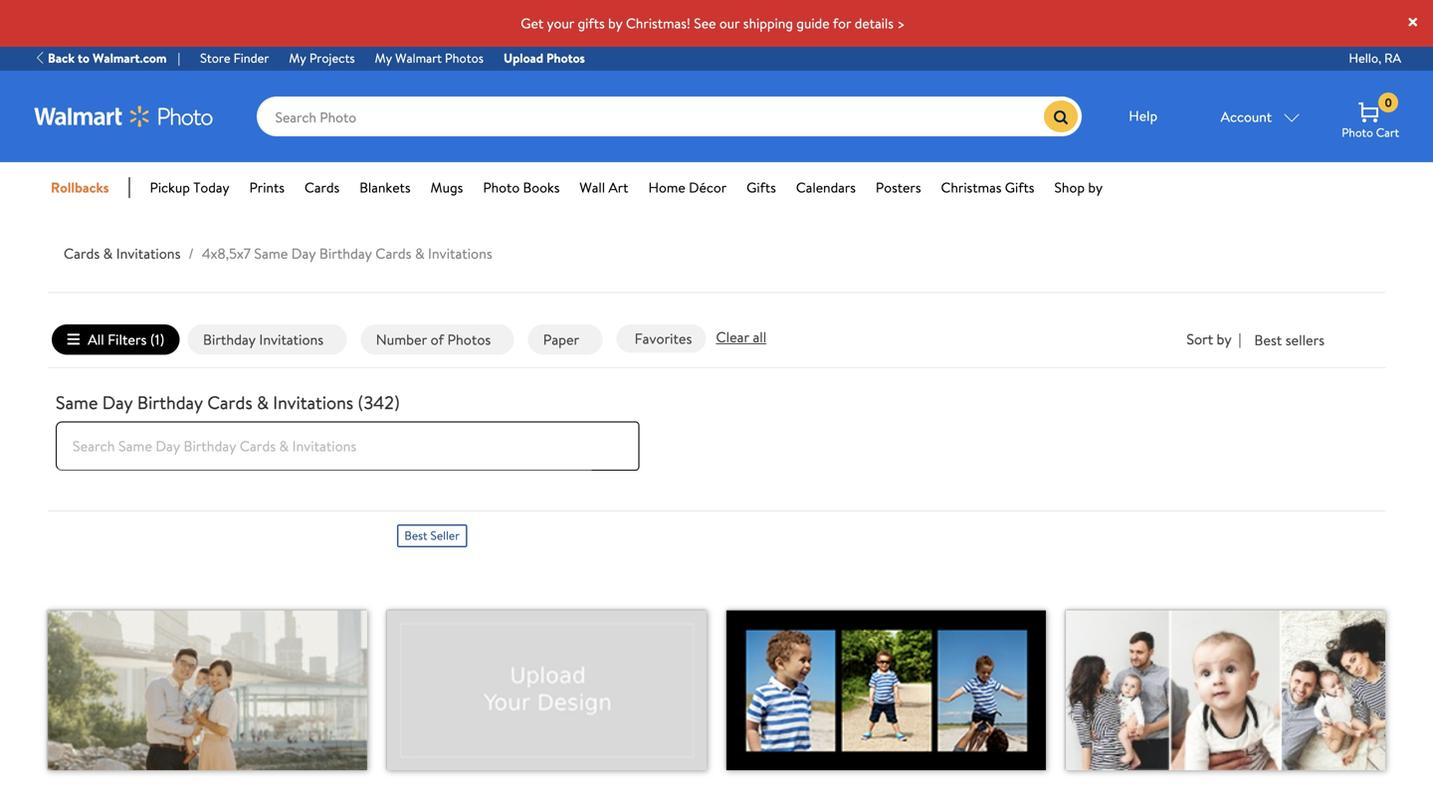 Task type: describe. For each thing, give the bounding box(es) containing it.
my projects link
[[279, 49, 365, 69]]

same day birthday cards & invitations (342)
[[56, 390, 400, 415]]

sellers
[[1286, 330, 1325, 350]]

christmas gifts link
[[941, 177, 1035, 198]]

× link
[[1406, 5, 1421, 38]]

4x8,5x7
[[202, 243, 251, 263]]

cards down blankets link
[[376, 243, 412, 263]]

hello,
[[1349, 49, 1382, 67]]

0 vertical spatial |
[[178, 49, 180, 67]]

all
[[753, 327, 767, 347]]

2 gifts from the left
[[1005, 178, 1035, 197]]

wall art link
[[580, 177, 629, 198]]

best for best sellers
[[1255, 330, 1283, 350]]

seller
[[431, 527, 460, 544]]

cards down rollbacks
[[64, 243, 100, 263]]

sort by |
[[1187, 329, 1242, 349]]

upload
[[504, 49, 544, 67]]

prints
[[249, 178, 285, 197]]

details
[[855, 13, 894, 33]]

today
[[193, 178, 229, 197]]

store finder link
[[190, 49, 279, 69]]

calendars link
[[796, 177, 856, 198]]

pickup today
[[150, 178, 229, 197]]

filters
[[108, 329, 147, 349]]

(1)
[[150, 329, 165, 349]]

my walmart photos
[[375, 49, 484, 67]]

1 vertical spatial day
[[102, 390, 133, 415]]

photos for number of photos
[[447, 329, 491, 349]]

number
[[376, 329, 427, 349]]

favorites
[[635, 328, 692, 348]]

>
[[897, 13, 906, 33]]

mugs link
[[431, 177, 463, 198]]

paper
[[543, 329, 580, 349]]

shop by
[[1055, 178, 1103, 197]]

paper button
[[528, 324, 603, 355]]

back to walmart.com |
[[48, 49, 180, 67]]

rollbacks link
[[51, 177, 130, 198]]

label for search text field text field
[[257, 97, 1045, 136]]

posters link
[[876, 177, 921, 198]]

invitations down pickup
[[116, 243, 181, 263]]

store finder
[[200, 49, 269, 67]]

best seller
[[405, 527, 460, 544]]

sort
[[1187, 329, 1214, 349]]

photo books
[[483, 178, 560, 197]]

home
[[649, 178, 686, 197]]

posters
[[876, 178, 921, 197]]

account button
[[1199, 97, 1322, 136]]

cart
[[1377, 124, 1400, 141]]

get
[[521, 13, 544, 33]]

finder
[[234, 49, 269, 67]]

pickup today link
[[150, 177, 229, 198]]

gifts link
[[747, 177, 776, 198]]

all
[[88, 329, 104, 349]]

best for best seller
[[405, 527, 428, 544]]

2 horizontal spatial &
[[415, 243, 425, 263]]

ra
[[1385, 49, 1402, 67]]

home décor
[[649, 178, 727, 197]]

(342)
[[358, 390, 400, 415]]

upload photos link
[[494, 49, 595, 69]]

clear
[[716, 327, 750, 347]]

my for my walmart photos
[[375, 49, 392, 67]]

projects
[[309, 49, 355, 67]]

pickup
[[150, 178, 190, 197]]

wall
[[580, 178, 605, 197]]

christmas!
[[626, 13, 691, 33]]

help link
[[1108, 97, 1179, 136]]

get your gifts by christmas! see our shipping guide for details >
[[518, 13, 906, 33]]

photo books link
[[483, 177, 560, 198]]

your
[[547, 13, 575, 33]]

cards & invitations
[[64, 243, 181, 263]]

Search Same Day Birthday Cards & Invitations search field
[[56, 421, 592, 471]]

all filters (1)
[[88, 329, 165, 349]]

store
[[200, 49, 231, 67]]

clear all link
[[716, 326, 767, 348]]

1 gifts from the left
[[747, 178, 776, 197]]

prints link
[[249, 177, 285, 198]]

invitations up same day birthday cards & invitations (342)
[[259, 329, 324, 349]]

by for shop by
[[1088, 178, 1103, 197]]

for
[[833, 13, 852, 33]]

hello, ra
[[1349, 49, 1402, 67]]



Task type: vqa. For each thing, say whether or not it's contained in the screenshot.
'$35.'
no



Task type: locate. For each thing, give the bounding box(es) containing it.
photo left "books"
[[483, 178, 520, 197]]

help
[[1129, 106, 1158, 125]]

photos right the of
[[447, 329, 491, 349]]

0 horizontal spatial day
[[102, 390, 133, 415]]

by right the sort
[[1217, 329, 1232, 349]]

by inside shop by link
[[1088, 178, 1103, 197]]

same right 4x8,5x7
[[254, 243, 288, 263]]

same
[[254, 243, 288, 263], [56, 390, 98, 415]]

0 vertical spatial best
[[1255, 330, 1283, 350]]

0 vertical spatial same
[[254, 243, 288, 263]]

see
[[694, 13, 716, 33]]

photo for photo cart
[[1342, 124, 1374, 141]]

1 vertical spatial birthday
[[203, 329, 256, 349]]

invitations
[[116, 243, 181, 263], [428, 243, 493, 263], [259, 329, 324, 349], [273, 390, 354, 415]]

blankets
[[360, 178, 411, 197]]

my for my projects
[[289, 49, 306, 67]]

best seller link
[[387, 525, 707, 809]]

my left projects
[[289, 49, 306, 67]]

2 vertical spatial by
[[1217, 329, 1232, 349]]

shop
[[1055, 178, 1085, 197]]

0 horizontal spatial gifts
[[747, 178, 776, 197]]

cards link
[[305, 177, 340, 198]]

photo for photo books
[[483, 178, 520, 197]]

birthday down cards link
[[319, 243, 372, 263]]

1 vertical spatial by
[[1088, 178, 1103, 197]]

upload photos
[[504, 49, 585, 67]]

1 horizontal spatial best
[[1255, 330, 1283, 350]]

rollbacks
[[51, 178, 109, 197]]

1 horizontal spatial same
[[254, 243, 288, 263]]

by
[[608, 13, 623, 33], [1088, 178, 1103, 197], [1217, 329, 1232, 349]]

walmart
[[395, 49, 442, 67]]

2 my from the left
[[375, 49, 392, 67]]

1 horizontal spatial by
[[1088, 178, 1103, 197]]

cards & invitations link
[[64, 243, 181, 263]]

0 vertical spatial day
[[291, 243, 316, 263]]

best
[[1255, 330, 1283, 350], [405, 527, 428, 544]]

gifts right christmas
[[1005, 178, 1035, 197]]

calendars
[[796, 178, 856, 197]]

by right gifts
[[608, 13, 623, 33]]

0 vertical spatial birthday
[[319, 243, 372, 263]]

| right the sort
[[1239, 329, 1242, 349]]

day down cards link
[[291, 243, 316, 263]]

invitations down mugs link
[[428, 243, 493, 263]]

sort-select element
[[1187, 329, 1242, 350]]

1 vertical spatial best
[[405, 527, 428, 544]]

back arrow image
[[34, 51, 48, 65]]

1 vertical spatial same
[[56, 390, 98, 415]]

0 horizontal spatial photo
[[483, 178, 520, 197]]

birthday down (1)
[[137, 390, 203, 415]]

1 horizontal spatial gifts
[[1005, 178, 1035, 197]]

our
[[720, 13, 740, 33]]

blankets link
[[360, 177, 411, 198]]

gifts right décor
[[747, 178, 776, 197]]

of
[[431, 329, 444, 349]]

0 horizontal spatial same
[[56, 390, 98, 415]]

birthday up same day birthday cards & invitations (342)
[[203, 329, 256, 349]]

0 vertical spatial by
[[608, 13, 623, 33]]

|
[[178, 49, 180, 67], [1239, 329, 1242, 349]]

1 horizontal spatial my
[[375, 49, 392, 67]]

invitations up 'search same day birthday cards & invitations' search field
[[273, 390, 354, 415]]

christmas gifts
[[941, 178, 1035, 197]]

day down all filters (1)
[[102, 390, 133, 415]]

art
[[609, 178, 629, 197]]

account
[[1221, 107, 1272, 126]]

1 my from the left
[[289, 49, 306, 67]]

2 vertical spatial birthday
[[137, 390, 203, 415]]

2 horizontal spatial by
[[1217, 329, 1232, 349]]

best sellers button
[[1242, 320, 1386, 358]]

shop by link
[[1055, 177, 1103, 198]]

clear all
[[716, 327, 767, 347]]

0 horizontal spatial my
[[289, 49, 306, 67]]

1 vertical spatial |
[[1239, 329, 1242, 349]]

photos down your
[[547, 49, 585, 67]]

1 horizontal spatial |
[[1239, 329, 1242, 349]]

4x8,5x7 same day birthday cards & invitations
[[202, 243, 493, 263]]

photos right "walmart"
[[445, 49, 484, 67]]

best left seller
[[405, 527, 428, 544]]

photo cart
[[1342, 124, 1400, 141]]

best sellers
[[1255, 330, 1325, 350]]

×
[[1406, 5, 1421, 38]]

shipping
[[743, 13, 793, 33]]

photos
[[445, 49, 484, 67], [547, 49, 585, 67], [447, 329, 491, 349]]

0
[[1385, 94, 1393, 111]]

search button image
[[1052, 108, 1070, 126]]

1 horizontal spatial photo
[[1342, 124, 1374, 141]]

christmas
[[941, 178, 1002, 197]]

gifts
[[578, 13, 605, 33]]

0 horizontal spatial |
[[178, 49, 180, 67]]

my left "walmart"
[[375, 49, 392, 67]]

back
[[48, 49, 75, 67]]

mugs
[[431, 178, 463, 197]]

cards
[[305, 178, 340, 197], [64, 243, 100, 263], [376, 243, 412, 263], [207, 390, 252, 415]]

| inside sort-select element
[[1239, 329, 1242, 349]]

number of photos
[[376, 329, 491, 349]]

photo inside "photo books" link
[[483, 178, 520, 197]]

by inside sort-select element
[[1217, 329, 1232, 349]]

best left "sellers"
[[1255, 330, 1283, 350]]

walmart.com
[[93, 49, 167, 67]]

best inside button
[[1255, 330, 1283, 350]]

wall art
[[580, 178, 629, 197]]

décor
[[689, 178, 727, 197]]

1 horizontal spatial day
[[291, 243, 316, 263]]

0 horizontal spatial &
[[103, 243, 113, 263]]

1 horizontal spatial &
[[257, 390, 269, 415]]

cards down birthday invitations in the left of the page
[[207, 390, 252, 415]]

my walmart photos link
[[365, 49, 494, 69]]

cards right prints
[[305, 178, 340, 197]]

&
[[103, 243, 113, 263], [415, 243, 425, 263], [257, 390, 269, 415]]

| left "store"
[[178, 49, 180, 67]]

my projects
[[289, 49, 355, 67]]

home décor link
[[649, 177, 727, 198]]

to
[[78, 49, 90, 67]]

0 horizontal spatial by
[[608, 13, 623, 33]]

1 vertical spatial photo
[[483, 178, 520, 197]]

photo left cart
[[1342, 124, 1374, 141]]

by right shop
[[1088, 178, 1103, 197]]

0 vertical spatial photo
[[1342, 124, 1374, 141]]

photos for my walmart photos
[[445, 49, 484, 67]]

birthday invitations
[[203, 329, 324, 349]]

books
[[523, 178, 560, 197]]

same down all
[[56, 390, 98, 415]]

photo
[[1342, 124, 1374, 141], [483, 178, 520, 197]]

0 horizontal spatial best
[[405, 527, 428, 544]]

by for sort by |
[[1217, 329, 1232, 349]]

gifts
[[747, 178, 776, 197], [1005, 178, 1035, 197]]



